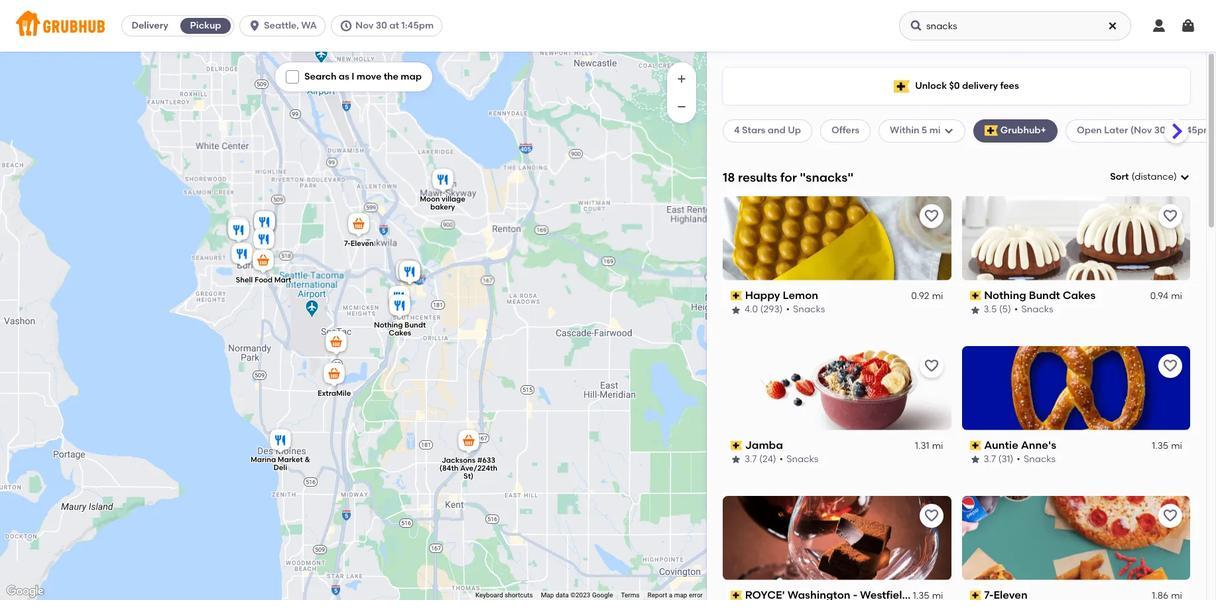 Task type: vqa. For each thing, say whether or not it's contained in the screenshot.
$2.60
no



Task type: describe. For each thing, give the bounding box(es) containing it.
star icon image for auntie anne's
[[970, 455, 981, 465]]

moon village bakery image
[[430, 166, 456, 195]]

1.31
[[916, 440, 930, 452]]

(84th
[[440, 464, 459, 472]]

st)
[[464, 472, 474, 480]]

moon
[[420, 194, 440, 203]]

sort ( distance )
[[1111, 171, 1177, 182]]

tacos el hass image
[[226, 217, 252, 246]]

shell food mart image
[[250, 247, 277, 276]]

seattle, wa button
[[240, 15, 331, 36]]

deli
[[274, 463, 287, 472]]

nov 30 at 1:45pm button
[[331, 15, 448, 36]]

1:45pm)
[[1180, 125, 1216, 136]]

(5)
[[1000, 304, 1012, 315]]

shortcuts
[[505, 592, 533, 599]]

extramile
[[318, 389, 351, 398]]

cakes inside the map region
[[389, 329, 411, 337]]

• for jamba
[[780, 454, 784, 465]]

7-
[[344, 239, 351, 247]]

shell food mart
[[236, 275, 291, 284]]

4.0 (293)
[[745, 304, 783, 315]]

7-eleven logo image
[[962, 496, 1191, 580]]

grubhub+
[[1001, 125, 1047, 136]]

save this restaurant image for "royce' washington - westfield southcenter mall logo"
[[924, 508, 940, 524]]

report
[[648, 592, 668, 599]]

wa
[[301, 20, 317, 31]]

&
[[305, 455, 310, 464]]

royce' washington - westfield southcenter mall logo image
[[723, 496, 952, 580]]

error
[[689, 592, 703, 599]]

and
[[768, 125, 786, 136]]

stars
[[742, 125, 766, 136]]

save this restaurant image for 7-eleven logo
[[1163, 508, 1179, 524]]

7 eleven image
[[346, 211, 372, 240]]

seattle, wa
[[264, 20, 317, 31]]

marina
[[251, 455, 276, 464]]

1 vertical spatial map
[[674, 592, 688, 599]]

star icon image for jamba
[[731, 455, 742, 465]]

1.31 mi
[[916, 440, 944, 452]]

within 5 mi
[[890, 125, 941, 136]]

snacks for auntie anne's
[[1024, 454, 1056, 465]]

1 vertical spatial at
[[1168, 125, 1178, 136]]

bundt inside the map region
[[405, 321, 426, 329]]

1 horizontal spatial nothing bundt cakes
[[985, 289, 1096, 302]]

bakery
[[431, 202, 455, 211]]

open
[[1077, 125, 1102, 136]]

unlock
[[916, 80, 947, 91]]

star icon image for happy lemon
[[731, 305, 742, 315]]

svg image
[[944, 126, 954, 136]]

3.7 (24)
[[745, 454, 777, 465]]

0 vertical spatial map
[[401, 71, 422, 82]]

market
[[278, 455, 303, 464]]

as
[[339, 71, 350, 82]]

4 stars and up
[[734, 125, 801, 136]]

©2023
[[571, 592, 591, 599]]

happy
[[745, 289, 780, 302]]

svg image inside seattle, wa button
[[248, 19, 261, 33]]

4.0
[[745, 304, 758, 315]]

marina market & deli image
[[267, 427, 294, 456]]

mi for bundt
[[1172, 291, 1183, 302]]

map
[[541, 592, 554, 599]]

a
[[669, 592, 673, 599]]

nothing bundt cakes inside the map region
[[374, 321, 426, 337]]

nothing bundt cakes logo image
[[962, 196, 1191, 280]]

save this restaurant image for bundt
[[1163, 208, 1179, 224]]

nov 30 at 1:45pm
[[356, 20, 434, 31]]

move
[[357, 71, 382, 82]]

keyboard
[[476, 592, 503, 599]]

plus icon image
[[675, 72, 689, 86]]

1.35
[[1152, 440, 1169, 452]]

3.7 (31)
[[984, 454, 1014, 465]]

auntie anne's logo image
[[962, 346, 1191, 430]]

save this restaurant button for jamba
[[920, 354, 944, 378]]

jacksons #633 (84th ave/224th st)
[[440, 456, 498, 480]]

1 vertical spatial 30
[[1155, 125, 1166, 136]]

ave/224th
[[460, 464, 498, 472]]

subscription pass image for nothing bundt cakes
[[970, 291, 982, 301]]

distance
[[1135, 171, 1174, 182]]

search as i move the map
[[304, 71, 422, 82]]

map data ©2023 google
[[541, 592, 613, 599]]

save this restaurant button for auntie anne's
[[1159, 354, 1183, 378]]

nothing inside the map region
[[374, 321, 403, 329]]

unlock $0 delivery fees
[[916, 80, 1019, 91]]

antojitos michalisco 1st ave image
[[251, 209, 278, 238]]

save this restaurant button for nothing bundt cakes
[[1159, 204, 1183, 228]]

subscription pass image right error
[[731, 591, 743, 600]]

7-eleven
[[344, 239, 374, 247]]

auntie
[[985, 439, 1019, 452]]

pickup button
[[178, 15, 234, 36]]

snacks for jamba
[[787, 454, 819, 465]]

happy lemon image
[[386, 284, 413, 313]]

extramile image
[[321, 361, 348, 390]]

0.94
[[1151, 291, 1169, 302]]

jamba logo image
[[723, 346, 952, 430]]

save this restaurant image for auntie anne's logo
[[1163, 358, 1179, 374]]

3.7 for jamba
[[745, 454, 757, 465]]

grubhub plus flag logo image for unlock $0 delivery fees
[[894, 80, 910, 93]]

minus icon image
[[675, 100, 689, 113]]

sea tac marathon image
[[323, 329, 350, 358]]

(293)
[[761, 304, 783, 315]]

jamba image
[[393, 258, 420, 287]]



Task type: locate. For each thing, give the bounding box(es) containing it.
0 vertical spatial bundt
[[1029, 289, 1061, 302]]

1 3.7 from the left
[[745, 454, 757, 465]]

3.7 left the "(31)" at the right bottom of page
[[984, 454, 996, 465]]

none field containing sort
[[1111, 171, 1191, 184]]

nothing bundt cakes up the (5)
[[985, 289, 1096, 302]]

• snacks right the (5)
[[1015, 304, 1054, 315]]

subscription pass image left happy
[[731, 291, 743, 301]]

0.94 mi
[[1151, 291, 1183, 302]]

nothing bundt cakes image
[[387, 292, 413, 321]]

delivery
[[963, 80, 998, 91]]

map
[[401, 71, 422, 82], [674, 592, 688, 599]]

nothing bundt cakes down happy lemon image
[[374, 321, 426, 337]]

(31)
[[999, 454, 1014, 465]]

cakes down nothing bundt cakes image
[[389, 329, 411, 337]]

1 horizontal spatial grubhub plus flag logo image
[[985, 126, 998, 136]]

subscription pass image
[[731, 291, 743, 301], [970, 291, 982, 301], [970, 441, 982, 450], [731, 591, 743, 600]]

later
[[1105, 125, 1129, 136]]

marina market & deli
[[251, 455, 310, 472]]

grubhub plus flag logo image
[[894, 80, 910, 93], [985, 126, 998, 136]]

pierro bakery image
[[251, 226, 277, 255]]

the
[[384, 71, 399, 82]]

open later (nov 30 at 1:45pm)
[[1077, 125, 1216, 136]]

30
[[376, 20, 387, 31], [1155, 125, 1166, 136]]

auntie anne's
[[985, 439, 1057, 452]]

)
[[1174, 171, 1177, 182]]

0.92 mi
[[912, 291, 944, 302]]

report a map error
[[648, 592, 703, 599]]

at inside button
[[390, 20, 399, 31]]

save this restaurant button
[[920, 204, 944, 228], [1159, 204, 1183, 228], [920, 354, 944, 378], [1159, 354, 1183, 378], [920, 504, 944, 528], [1159, 504, 1183, 528]]

5
[[922, 125, 928, 136]]

star icon image for nothing bundt cakes
[[970, 305, 981, 315]]

auntie anne's image
[[397, 258, 423, 288]]

grubhub plus flag logo image left grubhub+
[[985, 126, 998, 136]]

at left 1:45pm
[[390, 20, 399, 31]]

• for auntie anne's
[[1017, 454, 1021, 465]]

• for nothing bundt cakes
[[1015, 304, 1019, 315]]

ronnie's market image
[[229, 240, 255, 270]]

mi right 5
[[930, 125, 941, 136]]

nov
[[356, 20, 374, 31]]

• right the (5)
[[1015, 304, 1019, 315]]

0 vertical spatial at
[[390, 20, 399, 31]]

• snacks down the lemon at right
[[786, 304, 825, 315]]

Search for food, convenience, alcohol... search field
[[900, 11, 1132, 40]]

subscription pass image right 0.92 mi
[[970, 291, 982, 301]]

• snacks for nothing bundt cakes
[[1015, 304, 1054, 315]]

0 vertical spatial 30
[[376, 20, 387, 31]]

search
[[304, 71, 337, 82]]

0 vertical spatial subscription pass image
[[731, 441, 743, 450]]

bundt down "nothing bundt cakes logo"
[[1029, 289, 1061, 302]]

1 horizontal spatial 30
[[1155, 125, 1166, 136]]

3.7 for auntie anne's
[[984, 454, 996, 465]]

keyboard shortcuts button
[[476, 591, 533, 600]]

delivery button
[[122, 15, 178, 36]]

1 horizontal spatial nothing
[[985, 289, 1027, 302]]

within
[[890, 125, 920, 136]]

at left 1:45pm)
[[1168, 125, 1178, 136]]

nothing
[[985, 289, 1027, 302], [374, 321, 403, 329]]

mi
[[930, 125, 941, 136], [932, 291, 944, 302], [1172, 291, 1183, 302], [932, 440, 944, 452], [1172, 440, 1183, 452]]

star icon image left 3.7 (24)
[[731, 455, 742, 465]]

bundt down happy lemon image
[[405, 321, 426, 329]]

18 results for "snacks"
[[723, 170, 854, 185]]

svg image inside field
[[1180, 172, 1191, 183]]

1 vertical spatial cakes
[[389, 329, 411, 337]]

seattle,
[[264, 20, 299, 31]]

1 horizontal spatial cakes
[[1063, 289, 1096, 302]]

lemon
[[783, 289, 819, 302]]

happy lemon
[[745, 289, 819, 302]]

snacks right the (5)
[[1022, 304, 1054, 315]]

jacksons #633 (84th ave/224th st) image
[[456, 428, 482, 457]]

1:45pm
[[402, 20, 434, 31]]

4
[[734, 125, 740, 136]]

0 vertical spatial cakes
[[1063, 289, 1096, 302]]

mi right the 0.92
[[932, 291, 944, 302]]

map right a
[[674, 592, 688, 599]]

mi for lemon
[[932, 291, 944, 302]]

0.92
[[912, 291, 930, 302]]

1 horizontal spatial bundt
[[1029, 289, 1061, 302]]

0 horizontal spatial bundt
[[405, 321, 426, 329]]

star icon image
[[731, 305, 742, 315], [970, 305, 981, 315], [731, 455, 742, 465], [970, 455, 981, 465]]

mi right "0.94"
[[1172, 291, 1183, 302]]

dairy queen image
[[225, 215, 251, 244]]

• snacks down anne's
[[1017, 454, 1056, 465]]

0 horizontal spatial 30
[[376, 20, 387, 31]]

cakes down "nothing bundt cakes logo"
[[1063, 289, 1096, 302]]

star icon image left the 3.5
[[970, 305, 981, 315]]

map region
[[0, 0, 754, 600]]

save this restaurant image inside button
[[1163, 358, 1179, 374]]

snacks down anne's
[[1024, 454, 1056, 465]]

0 vertical spatial grubhub plus flag logo image
[[894, 80, 910, 93]]

for
[[781, 170, 797, 185]]

0 horizontal spatial subscription pass image
[[731, 441, 743, 450]]

0 horizontal spatial 3.7
[[745, 454, 757, 465]]

3.7 left (24)
[[745, 454, 757, 465]]

snacks for nothing bundt cakes
[[1022, 304, 1054, 315]]

0 horizontal spatial at
[[390, 20, 399, 31]]

3.5
[[984, 304, 997, 315]]

star icon image left 4.0 in the bottom right of the page
[[731, 305, 742, 315]]

(nov
[[1131, 125, 1153, 136]]

• snacks for auntie anne's
[[1017, 454, 1056, 465]]

save this restaurant image
[[1163, 358, 1179, 374], [924, 508, 940, 524], [1163, 508, 1179, 524]]

1 horizontal spatial subscription pass image
[[970, 591, 982, 600]]

main navigation navigation
[[0, 0, 1217, 52]]

• snacks
[[786, 304, 825, 315], [1015, 304, 1054, 315], [780, 454, 819, 465], [1017, 454, 1056, 465]]

nothing up the (5)
[[985, 289, 1027, 302]]

1 vertical spatial grubhub plus flag logo image
[[985, 126, 998, 136]]

0 horizontal spatial nothing bundt cakes
[[374, 321, 426, 337]]

(
[[1132, 171, 1135, 182]]

18
[[723, 170, 735, 185]]

royce' washington - westfield southcenter mall image
[[397, 258, 423, 288]]

keyboard shortcuts
[[476, 592, 533, 599]]

grubhub plus flag logo image for grubhub+
[[985, 126, 998, 136]]

fees
[[1001, 80, 1019, 91]]

0 horizontal spatial grubhub plus flag logo image
[[894, 80, 910, 93]]

0 horizontal spatial nothing
[[374, 321, 403, 329]]

cakes
[[1063, 289, 1096, 302], [389, 329, 411, 337]]

0 vertical spatial nothing
[[985, 289, 1027, 302]]

snacks down the lemon at right
[[793, 304, 825, 315]]

offers
[[832, 125, 860, 136]]

moon village bakery
[[420, 194, 466, 211]]

1 vertical spatial bundt
[[405, 321, 426, 329]]

jamba
[[745, 439, 783, 452]]

happy lemon logo image
[[723, 196, 952, 280]]

terms link
[[621, 592, 640, 599]]

• right (24)
[[780, 454, 784, 465]]

snacks
[[793, 304, 825, 315], [1022, 304, 1054, 315], [787, 454, 819, 465], [1024, 454, 1056, 465]]

data
[[556, 592, 569, 599]]

mart
[[274, 275, 291, 284]]

• snacks right (24)
[[780, 454, 819, 465]]

30 right (nov at the top
[[1155, 125, 1166, 136]]

"snacks"
[[800, 170, 854, 185]]

shell
[[236, 275, 253, 284]]

0 vertical spatial nothing bundt cakes
[[985, 289, 1096, 302]]

•
[[786, 304, 790, 315], [1015, 304, 1019, 315], [780, 454, 784, 465], [1017, 454, 1021, 465]]

at
[[390, 20, 399, 31], [1168, 125, 1178, 136]]

• right the "(31)" at the right bottom of page
[[1017, 454, 1021, 465]]

nothing down happy lemon image
[[374, 321, 403, 329]]

30 right nov
[[376, 20, 387, 31]]

i
[[352, 71, 355, 82]]

1 horizontal spatial at
[[1168, 125, 1178, 136]]

google image
[[3, 583, 47, 600]]

1.35 mi
[[1152, 440, 1183, 452]]

• snacks for jamba
[[780, 454, 819, 465]]

mi right 1.35
[[1172, 440, 1183, 452]]

snacks for happy lemon
[[793, 304, 825, 315]]

0 horizontal spatial map
[[401, 71, 422, 82]]

subscription pass image left auntie
[[970, 441, 982, 450]]

grubhub plus flag logo image left unlock
[[894, 80, 910, 93]]

save this restaurant image
[[924, 208, 940, 224], [1163, 208, 1179, 224], [924, 358, 940, 374]]

1 horizontal spatial 3.7
[[984, 454, 996, 465]]

subscription pass image
[[731, 441, 743, 450], [970, 591, 982, 600]]

0 horizontal spatial cakes
[[389, 329, 411, 337]]

sort
[[1111, 171, 1129, 182]]

svg image inside nov 30 at 1:45pm button
[[340, 19, 353, 33]]

map right the
[[401, 71, 422, 82]]

#633
[[477, 456, 496, 464]]

1 vertical spatial nothing bundt cakes
[[374, 321, 426, 337]]

subscription pass image for auntie anne's
[[970, 441, 982, 450]]

save this restaurant image for lemon
[[924, 208, 940, 224]]

pickup
[[190, 20, 221, 31]]

star icon image left the '3.7 (31)'
[[970, 455, 981, 465]]

google
[[592, 592, 613, 599]]

eleven
[[351, 239, 374, 247]]

1 vertical spatial nothing
[[374, 321, 403, 329]]

village
[[442, 194, 466, 203]]

anne's
[[1021, 439, 1057, 452]]

$0
[[950, 80, 960, 91]]

mi for anne's
[[1172, 440, 1183, 452]]

2 3.7 from the left
[[984, 454, 996, 465]]

results
[[738, 170, 778, 185]]

(24)
[[760, 454, 777, 465]]

• down happy lemon at the right of page
[[786, 304, 790, 315]]

svg image
[[1152, 18, 1168, 34], [1181, 18, 1197, 34], [248, 19, 261, 33], [340, 19, 353, 33], [910, 19, 923, 33], [1108, 21, 1118, 31], [1180, 172, 1191, 183]]

up
[[788, 125, 801, 136]]

mawadda cafe image
[[251, 209, 278, 238]]

save this restaurant button for happy lemon
[[920, 204, 944, 228]]

subscription pass image for happy lemon
[[731, 291, 743, 301]]

None field
[[1111, 171, 1191, 184]]

snacks right (24)
[[787, 454, 819, 465]]

1 horizontal spatial map
[[674, 592, 688, 599]]

• for happy lemon
[[786, 304, 790, 315]]

30 inside button
[[376, 20, 387, 31]]

food
[[255, 275, 273, 284]]

mi right 1.31
[[932, 440, 944, 452]]

• snacks for happy lemon
[[786, 304, 825, 315]]

delivery
[[132, 20, 168, 31]]

1 vertical spatial subscription pass image
[[970, 591, 982, 600]]



